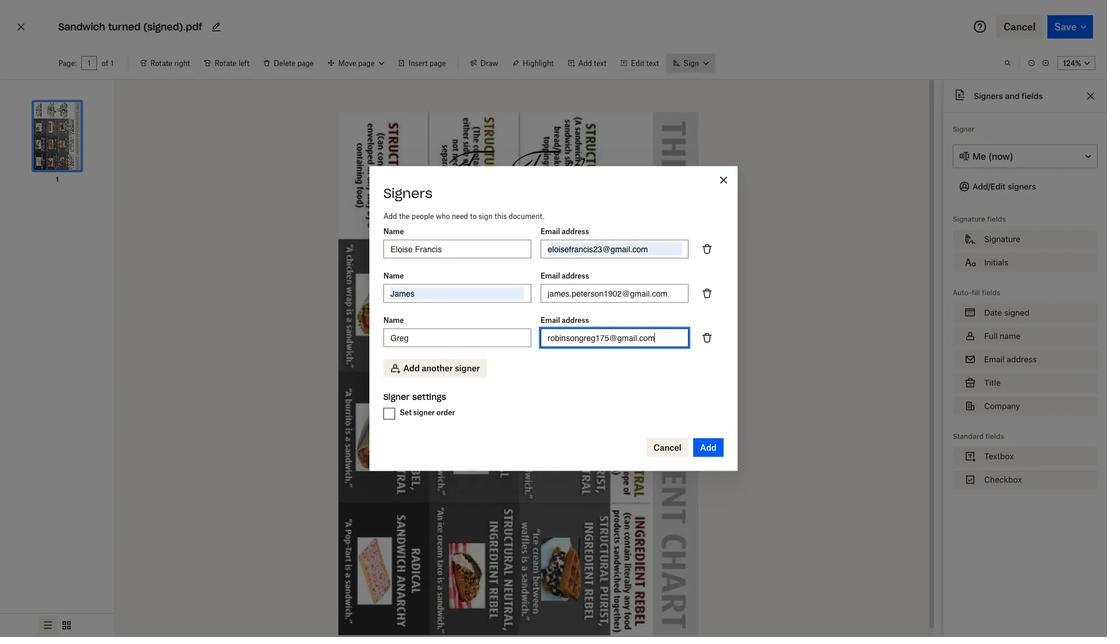 Task type: describe. For each thing, give the bounding box(es) containing it.
of 1
[[102, 59, 114, 68]]

insert page
[[409, 59, 446, 68]]

1 address from the top
[[562, 227, 589, 236]]

edit text button
[[614, 54, 666, 73]]

delete page button
[[256, 54, 321, 73]]

1 name text field from the top
[[391, 287, 524, 300]]

add for add another signer
[[403, 364, 420, 374]]

cancel
[[654, 443, 682, 453]]

to
[[470, 212, 477, 221]]

0 horizontal spatial signer
[[413, 409, 435, 417]]

rotate right button
[[133, 54, 197, 73]]

signers
[[384, 185, 433, 201]]

edit
[[631, 59, 645, 68]]

delete
[[274, 59, 296, 68]]

set signer order
[[400, 409, 455, 417]]

email@example.com text field
[[548, 243, 682, 256]]

page 1. selected thumbnail preview element
[[20, 89, 95, 185]]

rotate right
[[150, 59, 190, 68]]

1 vertical spatial 1
[[56, 175, 59, 184]]

2 email address from the top
[[541, 272, 589, 281]]

insert page button
[[391, 54, 453, 73]]

2 name text field from the top
[[391, 332, 524, 345]]

signer inside button
[[455, 364, 480, 374]]

address for email@example.com text box
[[562, 272, 589, 281]]

set
[[400, 409, 412, 417]]

add for add text
[[578, 59, 592, 68]]

email@example.com text field
[[548, 287, 682, 300]]

Button to change sidebar list view to grid view radio
[[57, 617, 76, 636]]

sandwich
[[58, 21, 105, 33]]

highlight button
[[505, 54, 561, 73]]

address for email address text field
[[562, 316, 589, 325]]

delete page
[[274, 59, 314, 68]]

add another signer
[[403, 364, 480, 374]]

email for email address text field
[[541, 316, 560, 325]]

add text
[[578, 59, 607, 68]]

email address for second name text field from the top of the signers dialog
[[541, 316, 589, 325]]

cancel button
[[647, 439, 689, 458]]

order
[[437, 409, 455, 417]]

rotate left
[[215, 59, 249, 68]]

turned
[[108, 21, 141, 33]]

sign
[[479, 212, 493, 221]]

1 horizontal spatial 1
[[111, 59, 114, 68]]

of
[[102, 59, 108, 68]]

page:
[[58, 59, 77, 68]]

insert
[[409, 59, 428, 68]]

draw button
[[463, 54, 505, 73]]

rotate for rotate left
[[215, 59, 237, 68]]

add inside button
[[700, 443, 717, 453]]

rotate for rotate right
[[150, 59, 172, 68]]

signers dialog
[[370, 166, 738, 472]]



Task type: locate. For each thing, give the bounding box(es) containing it.
0 vertical spatial name
[[384, 227, 404, 236]]

rotate left button
[[197, 54, 256, 73]]

0 vertical spatial email
[[541, 227, 560, 236]]

add for add the people who need to sign this document.
[[384, 212, 397, 221]]

text right edit
[[647, 59, 659, 68]]

people
[[412, 212, 434, 221]]

text inside 'button'
[[647, 59, 659, 68]]

name
[[384, 227, 404, 236], [384, 272, 404, 281], [384, 316, 404, 325]]

add left the the
[[384, 212, 397, 221]]

document.
[[509, 212, 545, 221]]

2 name from the top
[[384, 272, 404, 281]]

0 horizontal spatial 1
[[56, 175, 59, 184]]

1 horizontal spatial signer
[[455, 364, 480, 374]]

email address
[[541, 227, 589, 236], [541, 272, 589, 281], [541, 316, 589, 325]]

rotate left right
[[150, 59, 172, 68]]

text left edit
[[594, 59, 607, 68]]

email address up email@example.com text box
[[541, 272, 589, 281]]

page for insert page
[[430, 59, 446, 68]]

email address down document.
[[541, 227, 589, 236]]

add right cancel
[[700, 443, 717, 453]]

1 horizontal spatial text
[[647, 59, 659, 68]]

add right highlight
[[578, 59, 592, 68]]

2 address from the top
[[562, 272, 589, 281]]

0 vertical spatial name text field
[[391, 287, 524, 300]]

email
[[541, 227, 560, 236], [541, 272, 560, 281], [541, 316, 560, 325]]

1 email address from the top
[[541, 227, 589, 236]]

this
[[495, 212, 507, 221]]

cancel image
[[14, 18, 28, 36]]

1 vertical spatial address
[[562, 272, 589, 281]]

text
[[594, 59, 607, 68], [647, 59, 659, 68]]

page right delete
[[297, 59, 314, 68]]

0 vertical spatial email address
[[541, 227, 589, 236]]

text for add text
[[594, 59, 607, 68]]

1 name from the top
[[384, 227, 404, 236]]

text inside button
[[594, 59, 607, 68]]

sandwich turned (signed).pdf
[[58, 21, 202, 33]]

name for email@example.com text box
[[384, 272, 404, 281]]

name for email address text field
[[384, 316, 404, 325]]

left
[[239, 59, 249, 68]]

1 rotate from the left
[[150, 59, 172, 68]]

1
[[111, 59, 114, 68], [56, 175, 59, 184]]

need
[[452, 212, 468, 221]]

address up email address text field
[[562, 316, 589, 325]]

highlight
[[523, 59, 554, 68]]

Button to change sidebar grid view to list view radio
[[39, 617, 57, 636]]

add the people who need to sign this document.
[[384, 212, 545, 221]]

2 rotate from the left
[[215, 59, 237, 68]]

2 text from the left
[[647, 59, 659, 68]]

2 vertical spatial email address
[[541, 316, 589, 325]]

page inside button
[[297, 59, 314, 68]]

3 name from the top
[[384, 316, 404, 325]]

2 vertical spatial name
[[384, 316, 404, 325]]

1 vertical spatial email address
[[541, 272, 589, 281]]

signer settings
[[384, 392, 446, 403]]

0 vertical spatial signer
[[455, 364, 480, 374]]

page right insert
[[430, 59, 446, 68]]

Name text field
[[391, 287, 524, 300], [391, 332, 524, 345]]

1 page from the left
[[297, 59, 314, 68]]

address
[[562, 227, 589, 236], [562, 272, 589, 281], [562, 316, 589, 325]]

rotate
[[150, 59, 172, 68], [215, 59, 237, 68]]

1 horizontal spatial page
[[430, 59, 446, 68]]

email address up email address text field
[[541, 316, 589, 325]]

address up email@example.com text box
[[562, 272, 589, 281]]

add left another
[[403, 364, 420, 374]]

rotate left left
[[215, 59, 237, 68]]

address up email@example.com text field
[[562, 227, 589, 236]]

1 email from the top
[[541, 227, 560, 236]]

right
[[174, 59, 190, 68]]

add text button
[[561, 54, 614, 73]]

page
[[297, 59, 314, 68], [430, 59, 446, 68]]

3 email address from the top
[[541, 316, 589, 325]]

option group
[[0, 614, 115, 638]]

3 address from the top
[[562, 316, 589, 325]]

1 text from the left
[[594, 59, 607, 68]]

Name text field
[[391, 243, 524, 256]]

another
[[422, 364, 453, 374]]

0 vertical spatial address
[[562, 227, 589, 236]]

email address for name text box
[[541, 227, 589, 236]]

name text field up add another signer
[[391, 332, 524, 345]]

1 vertical spatial email
[[541, 272, 560, 281]]

add button
[[693, 439, 724, 458]]

0 horizontal spatial page
[[297, 59, 314, 68]]

settings
[[412, 392, 446, 403]]

draw
[[481, 59, 498, 68]]

text for edit text
[[647, 59, 659, 68]]

1 vertical spatial name text field
[[391, 332, 524, 345]]

signer
[[455, 364, 480, 374], [413, 409, 435, 417]]

None number field
[[87, 58, 91, 68]]

(signed).pdf
[[143, 21, 202, 33]]

page for delete page
[[297, 59, 314, 68]]

0 horizontal spatial text
[[594, 59, 607, 68]]

2 email from the top
[[541, 272, 560, 281]]

0 horizontal spatial rotate
[[150, 59, 172, 68]]

0 vertical spatial 1
[[111, 59, 114, 68]]

2 vertical spatial email
[[541, 316, 560, 325]]

signer down the settings
[[413, 409, 435, 417]]

2 vertical spatial address
[[562, 316, 589, 325]]

the
[[399, 212, 410, 221]]

signer
[[384, 392, 410, 403]]

1 vertical spatial name
[[384, 272, 404, 281]]

2 page from the left
[[430, 59, 446, 68]]

add
[[578, 59, 592, 68], [384, 212, 397, 221], [403, 364, 420, 374], [700, 443, 717, 453]]

edit text
[[631, 59, 659, 68]]

add another signer button
[[384, 359, 487, 378]]

email for email@example.com text box
[[541, 272, 560, 281]]

signer right another
[[455, 364, 480, 374]]

name text field down name text box
[[391, 287, 524, 300]]

Email address text field
[[548, 332, 682, 345]]

3 email from the top
[[541, 316, 560, 325]]

1 vertical spatial signer
[[413, 409, 435, 417]]

1 horizontal spatial rotate
[[215, 59, 237, 68]]

who
[[436, 212, 450, 221]]

page inside button
[[430, 59, 446, 68]]



Task type: vqa. For each thing, say whether or not it's contained in the screenshot.
New request
no



